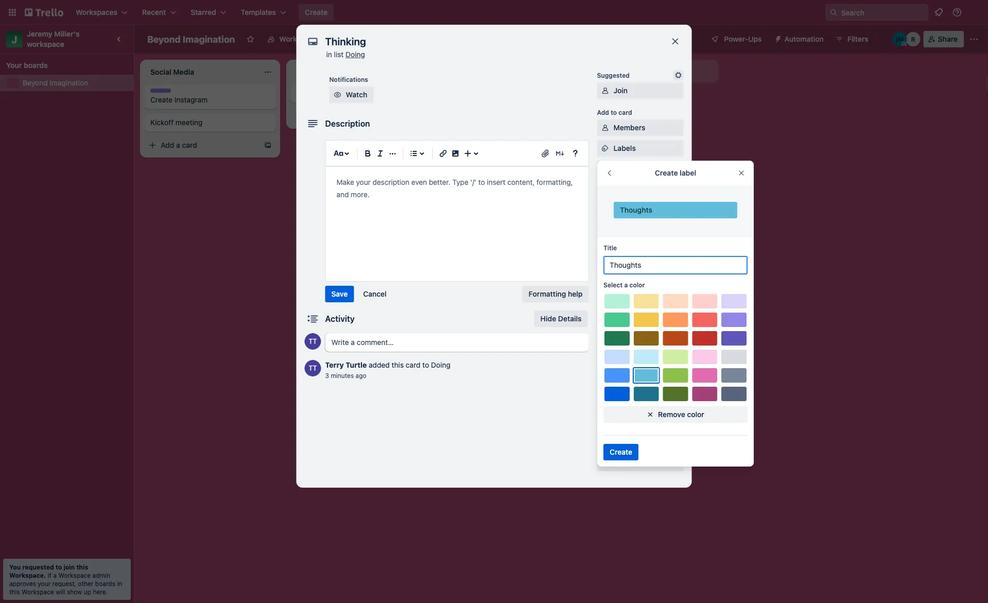 Task type: vqa. For each thing, say whether or not it's contained in the screenshot.
the this
yes



Task type: describe. For each thing, give the bounding box(es) containing it.
kickoff meeting link
[[150, 117, 270, 128]]

create for create instagram
[[150, 96, 173, 104]]

to inside terry turtle added this card to doing 3 minutes ago
[[423, 361, 429, 369]]

show menu image
[[969, 34, 980, 44]]

card down watch button
[[328, 112, 344, 121]]

join
[[64, 564, 75, 571]]

2 vertical spatial workspace
[[22, 588, 54, 595]]

beyond imagination inside board name text field
[[147, 33, 235, 45]]

image image
[[449, 147, 462, 160]]

add left another
[[597, 67, 611, 75]]

1 vertical spatial create button
[[604, 444, 639, 460]]

this inside terry turtle added this card to doing 3 minutes ago
[[392, 361, 404, 369]]

bold ⌘b image
[[362, 147, 374, 160]]

0 vertical spatial to
[[611, 109, 617, 116]]

formatting help
[[529, 290, 583, 298]]

workspace
[[27, 40, 64, 48]]

hide details
[[541, 314, 582, 323]]

card down meeting
[[182, 141, 197, 149]]

labels link
[[597, 140, 684, 157]]

title
[[604, 244, 617, 251]]

save button
[[325, 286, 354, 302]]

ups inside button
[[749, 35, 762, 43]]

0 horizontal spatial boards
[[24, 61, 48, 70]]

formatting help link
[[523, 286, 589, 302]]

beyond inside "link"
[[23, 79, 48, 87]]

sm image for automation
[[770, 31, 785, 45]]

add button
[[614, 330, 652, 339]]

create instagram
[[150, 96, 208, 104]]

workspace visible
[[279, 35, 341, 43]]

color: sky, title: "thoughts" element
[[614, 202, 738, 218]]

filters button
[[832, 31, 872, 47]]

r
[[911, 36, 916, 43]]

terry turtle added this card to doing 3 minutes ago
[[325, 361, 451, 379]]

minutes
[[331, 372, 354, 379]]

more formatting image
[[387, 147, 399, 160]]

copy link
[[597, 388, 684, 405]]

italic ⌘i image
[[374, 147, 387, 160]]

remove color
[[658, 410, 705, 419]]

suggested
[[597, 72, 630, 79]]

instagram
[[174, 96, 208, 104]]

0 horizontal spatial ups
[[619, 274, 631, 281]]

watch
[[346, 90, 367, 99]]

move
[[614, 372, 632, 380]]

create from template… image
[[264, 141, 272, 149]]

create instagram link
[[150, 95, 270, 105]]

sm image for labels
[[600, 143, 611, 153]]

workspace inside button
[[279, 35, 317, 43]]

ago
[[356, 372, 367, 379]]

1 horizontal spatial add a card button
[[291, 108, 406, 125]]

board
[[367, 35, 387, 43]]

join link
[[597, 82, 684, 99]]

join
[[614, 86, 628, 95]]

your boards
[[6, 61, 48, 70]]

here.
[[93, 588, 108, 595]]

add power-ups link
[[597, 284, 684, 301]]

workspace.
[[9, 572, 46, 579]]

sm image inside checklist link
[[600, 164, 611, 174]]

other
[[78, 580, 93, 587]]

beyond imagination inside "link"
[[23, 79, 88, 87]]

cancel
[[363, 290, 387, 298]]

card up members
[[619, 109, 632, 116]]

2 vertical spatial terry turtle (terryturtle) image
[[305, 360, 321, 377]]

make
[[614, 413, 632, 421]]

another
[[613, 67, 639, 75]]

open help dialog image
[[569, 147, 582, 160]]

editor toolbar toolbar
[[330, 145, 584, 162]]

custom
[[614, 247, 640, 255]]

power-ups inside button
[[724, 35, 762, 43]]

in list doing
[[326, 50, 365, 59]]

this inside the if a workspace admin approves your request, other boards in this workspace will show up here.
[[9, 588, 20, 595]]

visible
[[319, 35, 341, 43]]

a right "select" at the top right of the page
[[624, 281, 628, 288]]

dates button
[[597, 181, 684, 198]]

your
[[38, 580, 51, 587]]

add another list
[[597, 67, 651, 75]]

cancel button
[[357, 286, 393, 302]]

custom fields
[[614, 247, 662, 255]]

search image
[[830, 8, 838, 16]]

doing link
[[346, 50, 365, 59]]

hide details link
[[534, 311, 588, 327]]

description
[[325, 119, 370, 129]]

filters
[[848, 35, 869, 43]]

sm image for members
[[600, 123, 611, 133]]

kickoff meeting
[[150, 118, 203, 127]]

beyond inside board name text field
[[147, 33, 181, 45]]

copy
[[614, 392, 631, 401]]

primary element
[[0, 0, 988, 25]]

actions
[[597, 357, 620, 364]]

1 vertical spatial add a card
[[161, 141, 197, 149]]

help
[[568, 290, 583, 298]]

card inside terry turtle added this card to doing 3 minutes ago
[[406, 361, 421, 369]]

add another list button
[[579, 60, 719, 82]]

formatting
[[529, 290, 566, 298]]

members link
[[597, 119, 684, 136]]

boards inside the if a workspace admin approves your request, other boards in this workspace will show up here.
[[95, 580, 115, 587]]

1 vertical spatial power-
[[597, 274, 619, 281]]

labels
[[614, 144, 636, 152]]

0 vertical spatial terry turtle (terryturtle) image
[[970, 6, 982, 19]]

0 vertical spatial color
[[630, 281, 645, 288]]

1 horizontal spatial terry turtle (terryturtle) image
[[880, 32, 894, 46]]

1 vertical spatial automation
[[597, 315, 632, 322]]

add to card
[[597, 109, 632, 116]]

view markdown image
[[555, 148, 565, 159]]

your boards with 1 items element
[[6, 59, 123, 72]]

0 vertical spatial doing
[[346, 50, 365, 59]]

create button inside primary element
[[299, 4, 334, 21]]

customize views image
[[398, 34, 409, 44]]

make template link
[[597, 409, 684, 425]]

0 notifications image
[[933, 6, 945, 19]]

back to home image
[[25, 4, 63, 21]]



Task type: locate. For each thing, give the bounding box(es) containing it.
rubyanndersson (rubyanndersson) image
[[906, 32, 921, 46]]

thinking
[[297, 89, 325, 98]]

automation up "add button"
[[597, 315, 632, 322]]

jeremy miller (jeremymiller198) image
[[893, 32, 907, 46]]

5 sm image from the top
[[600, 391, 611, 402]]

1 vertical spatial this
[[76, 564, 88, 571]]

power- inside button
[[724, 35, 749, 43]]

1 vertical spatial share button
[[597, 455, 684, 471]]

1 vertical spatial doing
[[431, 361, 451, 369]]

to left the join
[[56, 564, 62, 571]]

1 vertical spatial in
[[117, 580, 122, 587]]

automation inside button
[[785, 35, 824, 43]]

jeremy miller's workspace
[[27, 30, 82, 48]]

Search field
[[838, 5, 928, 20]]

1 horizontal spatial doing
[[431, 361, 451, 369]]

boards right your
[[24, 61, 48, 70]]

1 vertical spatial boards
[[95, 580, 115, 587]]

0 horizontal spatial beyond imagination
[[23, 79, 88, 87]]

2 horizontal spatial to
[[611, 109, 617, 116]]

0 vertical spatial boards
[[24, 61, 48, 70]]

1 horizontal spatial ups
[[653, 288, 667, 297]]

sm image left archive
[[600, 437, 611, 448]]

imagination
[[183, 33, 235, 45], [50, 79, 88, 87]]

0 vertical spatial create button
[[299, 4, 334, 21]]

sm image for suggested
[[673, 70, 684, 80]]

template
[[634, 413, 664, 421]]

kickoff
[[150, 118, 174, 127]]

sm image left labels at the top right of page
[[600, 143, 611, 153]]

1 horizontal spatial in
[[326, 50, 332, 59]]

0 horizontal spatial power-
[[597, 274, 619, 281]]

1 vertical spatial power-ups
[[597, 274, 631, 281]]

workspace down your
[[22, 588, 54, 595]]

1 horizontal spatial power-ups
[[724, 35, 762, 43]]

imagination inside board name text field
[[183, 33, 235, 45]]

remove
[[658, 410, 685, 419]]

sm image inside copy link
[[600, 391, 611, 402]]

attach and insert link image
[[541, 148, 551, 159]]

1 vertical spatial beyond imagination
[[23, 79, 88, 87]]

a
[[323, 112, 327, 121], [176, 141, 180, 149], [624, 281, 628, 288], [53, 572, 57, 579]]

Board name text field
[[142, 31, 240, 47]]

0 vertical spatial this
[[392, 361, 404, 369]]

sm image inside make template link
[[600, 412, 611, 422]]

in right other
[[117, 580, 122, 587]]

list left doing link at left
[[334, 50, 344, 59]]

watch button
[[329, 87, 374, 103]]

Write a comment text field
[[325, 333, 589, 352]]

boards down admin
[[95, 580, 115, 587]]

sm image left copy
[[600, 391, 611, 402]]

if a workspace admin approves your request, other boards in this workspace will show up here.
[[9, 572, 122, 595]]

0 horizontal spatial to
[[56, 564, 62, 571]]

to inside you requested to join this workspace.
[[56, 564, 62, 571]]

sm image inside 'move' link
[[600, 371, 611, 381]]

close popover image
[[738, 169, 746, 177]]

share button down 0 notifications image
[[924, 31, 964, 47]]

create inside primary element
[[305, 8, 328, 16]]

a down kickoff meeting
[[176, 141, 180, 149]]

share button
[[924, 31, 964, 47], [597, 455, 684, 471]]

0 vertical spatial power-
[[724, 35, 749, 43]]

0 vertical spatial list
[[334, 50, 344, 59]]

add down thinking
[[307, 112, 321, 121]]

share left the 'show menu' image
[[938, 35, 958, 43]]

this inside you requested to join this workspace.
[[76, 564, 88, 571]]

sm image for watch
[[332, 90, 343, 100]]

sm image left 'make'
[[600, 412, 611, 422]]

members
[[614, 123, 646, 132]]

add down kickoff
[[161, 141, 174, 149]]

turtle
[[346, 361, 367, 369]]

this right the join
[[76, 564, 88, 571]]

star or unstar board image
[[246, 35, 255, 43]]

workspace down the join
[[58, 572, 91, 579]]

doing inside terry turtle added this card to doing 3 minutes ago
[[431, 361, 451, 369]]

j
[[11, 33, 17, 45]]

1 horizontal spatial color
[[687, 410, 705, 419]]

up
[[84, 588, 91, 595]]

1 horizontal spatial power-
[[629, 288, 653, 297]]

activity
[[325, 314, 355, 324]]

in down visible
[[326, 50, 332, 59]]

workspace visible button
[[261, 31, 347, 47]]

remove color button
[[604, 406, 748, 423]]

2 sm image from the top
[[600, 123, 611, 133]]

admin
[[92, 572, 110, 579]]

1 vertical spatial ups
[[619, 274, 631, 281]]

1 horizontal spatial this
[[76, 564, 88, 571]]

sm image down add to card
[[600, 123, 611, 133]]

0 vertical spatial imagination
[[183, 33, 235, 45]]

0 vertical spatial share button
[[924, 31, 964, 47]]

sm image inside join link
[[600, 86, 611, 96]]

color inside button
[[687, 410, 705, 419]]

1 horizontal spatial to
[[423, 361, 429, 369]]

2 vertical spatial power-
[[629, 288, 653, 297]]

custom fields button
[[597, 246, 684, 257]]

attachment button
[[597, 202, 684, 218]]

color right "select" at the top right of the page
[[630, 281, 645, 288]]

workspace
[[279, 35, 317, 43], [58, 572, 91, 579], [22, 588, 54, 595]]

ups left automation button at the top right
[[749, 35, 762, 43]]

add power-ups
[[614, 288, 667, 297]]

0 horizontal spatial this
[[9, 588, 20, 595]]

1 vertical spatial beyond
[[23, 79, 48, 87]]

add down custom
[[614, 288, 627, 297]]

0 horizontal spatial share
[[614, 459, 633, 467]]

sm image inside watch button
[[332, 90, 343, 100]]

add down suggested at the top of page
[[597, 109, 609, 116]]

Main content area, start typing to enter text. text field
[[337, 176, 578, 201]]

1 horizontal spatial share button
[[924, 31, 964, 47]]

add a card down kickoff meeting
[[161, 141, 197, 149]]

save
[[331, 290, 348, 298]]

this down approves
[[9, 588, 20, 595]]

2 horizontal spatial terry turtle (terryturtle) image
[[970, 6, 982, 19]]

automation button
[[770, 31, 830, 47]]

your
[[6, 61, 22, 70]]

doing down write a comment 'text field'
[[431, 361, 451, 369]]

terry
[[325, 361, 344, 369]]

terry turtle (terryturtle) image right open information menu image
[[970, 6, 982, 19]]

1 vertical spatial imagination
[[50, 79, 88, 87]]

0 vertical spatial automation
[[785, 35, 824, 43]]

1 horizontal spatial beyond
[[147, 33, 181, 45]]

sm image right power-ups button
[[770, 31, 785, 45]]

sm image for move
[[600, 371, 611, 381]]

create button down 'make'
[[604, 444, 639, 460]]

select
[[604, 281, 623, 288]]

this right 'added' on the left bottom of the page
[[392, 361, 404, 369]]

doing down board link
[[346, 50, 365, 59]]

0 horizontal spatial add a card
[[161, 141, 197, 149]]

3
[[325, 372, 329, 379]]

label
[[680, 169, 696, 177]]

create
[[305, 8, 328, 16], [150, 96, 173, 104], [655, 169, 678, 177], [610, 448, 633, 456]]

1 horizontal spatial share
[[938, 35, 958, 43]]

1 horizontal spatial add a card
[[307, 112, 344, 121]]

0 horizontal spatial color
[[630, 281, 645, 288]]

create for the bottommost "create" button
[[610, 448, 633, 456]]

imagination inside "beyond imagination" "link"
[[50, 79, 88, 87]]

0 horizontal spatial power-ups
[[597, 274, 631, 281]]

3 sm image from the top
[[600, 143, 611, 153]]

1 horizontal spatial automation
[[785, 35, 824, 43]]

sm image inside labels link
[[600, 143, 611, 153]]

color right the remove
[[687, 410, 705, 419]]

miller's
[[54, 30, 80, 38]]

sm image inside the archive link
[[600, 437, 611, 448]]

create left label on the right top of the page
[[655, 169, 678, 177]]

link image
[[437, 147, 449, 160]]

1 horizontal spatial beyond imagination
[[147, 33, 235, 45]]

sm image down actions
[[600, 371, 611, 381]]

board link
[[349, 31, 393, 47]]

1 horizontal spatial workspace
[[58, 572, 91, 579]]

add a card button down watch button
[[291, 108, 406, 125]]

terry turtle (terryturtle) image left '3'
[[305, 360, 321, 377]]

to
[[611, 109, 617, 116], [423, 361, 429, 369], [56, 564, 62, 571]]

card right 'added' on the left bottom of the page
[[406, 361, 421, 369]]

sm image inside members link
[[600, 123, 611, 133]]

fields
[[642, 247, 662, 255]]

0 vertical spatial ups
[[749, 35, 762, 43]]

0 vertical spatial share
[[938, 35, 958, 43]]

share button down the archive link
[[597, 455, 684, 471]]

to up members
[[611, 109, 617, 116]]

request,
[[52, 580, 76, 587]]

a down thinking
[[323, 112, 327, 121]]

ups right select a color
[[653, 288, 667, 297]]

0 horizontal spatial automation
[[597, 315, 632, 322]]

1 horizontal spatial create button
[[604, 444, 639, 460]]

0 horizontal spatial imagination
[[50, 79, 88, 87]]

0 horizontal spatial create button
[[299, 4, 334, 21]]

None text field
[[320, 32, 660, 50], [604, 256, 748, 275], [320, 32, 660, 50], [604, 256, 748, 275]]

imagination down the your boards with 1 items element
[[50, 79, 88, 87]]

r button
[[906, 32, 921, 46]]

2 horizontal spatial workspace
[[279, 35, 317, 43]]

beyond imagination
[[147, 33, 235, 45], [23, 79, 88, 87]]

sm image up join link
[[673, 70, 684, 80]]

move link
[[597, 368, 684, 384]]

sm image left watch
[[332, 90, 343, 100]]

checklist link
[[597, 161, 684, 177]]

create down archive
[[610, 448, 633, 456]]

create label
[[655, 169, 696, 177]]

list right another
[[641, 67, 651, 75]]

1 vertical spatial add a card button
[[144, 137, 260, 153]]

checklist
[[614, 165, 645, 173]]

lists image
[[408, 147, 420, 160]]

0 horizontal spatial in
[[117, 580, 122, 587]]

add
[[597, 67, 611, 75], [597, 109, 609, 116], [307, 112, 321, 121], [161, 141, 174, 149], [614, 288, 627, 297], [614, 330, 627, 339]]

sm image for join
[[600, 86, 611, 96]]

in
[[326, 50, 332, 59], [117, 580, 122, 587]]

0 vertical spatial add a card
[[307, 112, 344, 121]]

if
[[48, 572, 52, 579]]

added
[[369, 361, 390, 369]]

0 horizontal spatial workspace
[[22, 588, 54, 595]]

add a card button down kickoff meeting link
[[144, 137, 260, 153]]

doing
[[346, 50, 365, 59], [431, 361, 451, 369]]

0 horizontal spatial list
[[334, 50, 344, 59]]

0 horizontal spatial doing
[[346, 50, 365, 59]]

sm image
[[600, 86, 611, 96], [600, 123, 611, 133], [600, 143, 611, 153], [600, 371, 611, 381], [600, 391, 611, 402], [600, 437, 611, 448]]

a right if
[[53, 572, 57, 579]]

hide
[[541, 314, 556, 323]]

2 vertical spatial this
[[9, 588, 20, 595]]

3 minutes ago link
[[325, 372, 367, 379]]

sm image
[[770, 31, 785, 45], [673, 70, 684, 80], [332, 90, 343, 100], [600, 164, 611, 174], [600, 412, 611, 422]]

1 vertical spatial workspace
[[58, 572, 91, 579]]

create up kickoff
[[150, 96, 173, 104]]

0 vertical spatial add a card button
[[291, 108, 406, 125]]

list
[[334, 50, 344, 59], [641, 67, 651, 75]]

add a card down thinking
[[307, 112, 344, 121]]

thoughts
[[620, 206, 653, 214]]

0 vertical spatial power-ups
[[724, 35, 762, 43]]

1 horizontal spatial imagination
[[183, 33, 235, 45]]

2 horizontal spatial this
[[392, 361, 404, 369]]

terry turtle (terryturtle) image
[[970, 6, 982, 19], [880, 32, 894, 46], [305, 360, 321, 377]]

thinking link
[[297, 89, 416, 99]]

details
[[558, 314, 582, 323]]

0 vertical spatial workspace
[[279, 35, 317, 43]]

4 sm image from the top
[[600, 371, 611, 381]]

text styles image
[[332, 147, 345, 160]]

create button up workspace visible
[[299, 4, 334, 21]]

will
[[56, 588, 65, 595]]

notifications
[[329, 76, 368, 83]]

create up workspace visible
[[305, 8, 328, 16]]

in inside the if a workspace admin approves your request, other boards in this workspace will show up here.
[[117, 580, 122, 587]]

archive
[[614, 438, 639, 447]]

2 horizontal spatial power-
[[724, 35, 749, 43]]

automation left filters button
[[785, 35, 824, 43]]

imagination left star or unstar board icon
[[183, 33, 235, 45]]

list inside button
[[641, 67, 651, 75]]

add left the button
[[614, 330, 627, 339]]

make template
[[614, 413, 664, 421]]

terry turtle (terryturtle) image
[[305, 333, 321, 350]]

1 horizontal spatial boards
[[95, 580, 115, 587]]

0 horizontal spatial add a card button
[[144, 137, 260, 153]]

sm image left join
[[600, 86, 611, 96]]

dates
[[614, 185, 633, 194]]

color
[[630, 281, 645, 288], [687, 410, 705, 419]]

attachment
[[614, 206, 654, 214]]

1 vertical spatial list
[[641, 67, 651, 75]]

add button button
[[597, 327, 684, 343]]

ups up select a color
[[619, 274, 631, 281]]

1 horizontal spatial list
[[641, 67, 651, 75]]

sm image for make template
[[600, 412, 611, 422]]

beyond
[[147, 33, 181, 45], [23, 79, 48, 87]]

2 horizontal spatial ups
[[749, 35, 762, 43]]

share down archive
[[614, 459, 633, 467]]

a inside the if a workspace admin approves your request, other boards in this workspace will show up here.
[[53, 572, 57, 579]]

card
[[619, 109, 632, 116], [328, 112, 344, 121], [182, 141, 197, 149], [406, 361, 421, 369]]

archive link
[[597, 434, 684, 451]]

open information menu image
[[952, 7, 963, 18]]

0 horizontal spatial terry turtle (terryturtle) image
[[305, 360, 321, 377]]

you
[[9, 564, 21, 571]]

1 vertical spatial share
[[614, 459, 633, 467]]

0 horizontal spatial share button
[[597, 455, 684, 471]]

2 vertical spatial ups
[[653, 288, 667, 297]]

power-ups button
[[704, 31, 768, 47]]

show
[[67, 588, 82, 595]]

approves
[[9, 580, 36, 587]]

1 sm image from the top
[[600, 86, 611, 96]]

return to previous screen image
[[606, 169, 614, 177]]

power-ups
[[724, 35, 762, 43], [597, 274, 631, 281]]

requested
[[22, 564, 54, 571]]

6 sm image from the top
[[600, 437, 611, 448]]

beyond imagination link
[[23, 78, 128, 88]]

jeremy
[[27, 30, 52, 38]]

to down write a comment 'text field'
[[423, 361, 429, 369]]

sm image inside automation button
[[770, 31, 785, 45]]

0 vertical spatial beyond imagination
[[147, 33, 235, 45]]

1 vertical spatial to
[[423, 361, 429, 369]]

create for create label
[[655, 169, 678, 177]]

select a color
[[604, 281, 645, 288]]

terry turtle (terryturtle) image left r at right
[[880, 32, 894, 46]]

1 vertical spatial color
[[687, 410, 705, 419]]

button
[[629, 330, 652, 339]]

0 vertical spatial beyond
[[147, 33, 181, 45]]

sm image left checklist
[[600, 164, 611, 174]]

0 horizontal spatial beyond
[[23, 79, 48, 87]]

sm image for archive
[[600, 437, 611, 448]]

0 vertical spatial in
[[326, 50, 332, 59]]

1 vertical spatial terry turtle (terryturtle) image
[[880, 32, 894, 46]]

2 vertical spatial to
[[56, 564, 62, 571]]

workspace left visible
[[279, 35, 317, 43]]

sm image for copy
[[600, 391, 611, 402]]



